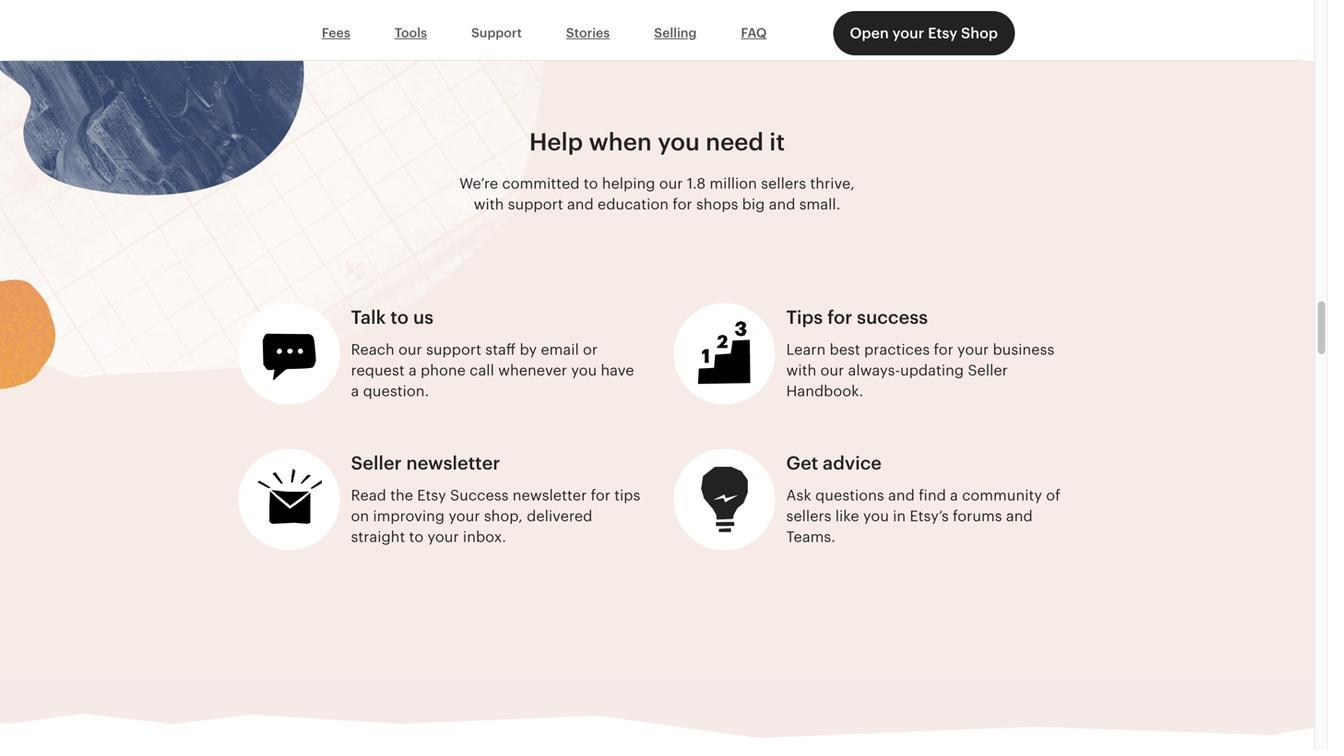 Task type: locate. For each thing, give the bounding box(es) containing it.
2 horizontal spatial you
[[863, 508, 889, 524]]

thrive,
[[810, 175, 855, 192]]

for up updating
[[934, 341, 954, 358]]

your right open
[[893, 25, 925, 42]]

shops
[[696, 196, 738, 212]]

faq
[[741, 26, 767, 40]]

our inside reach our support staff by email or request a phone call whenever you have a question.
[[399, 341, 422, 358]]

0 vertical spatial seller
[[968, 362, 1008, 379]]

tools
[[395, 26, 427, 40]]

fees
[[322, 26, 350, 40]]

and
[[567, 196, 594, 212], [769, 196, 796, 212], [888, 487, 915, 504], [1006, 508, 1033, 524]]

to down improving
[[409, 529, 424, 545]]

1 vertical spatial you
[[571, 362, 597, 379]]

support
[[471, 26, 522, 40]]

sellers for get advice
[[786, 508, 832, 524]]

1 horizontal spatial seller
[[968, 362, 1008, 379]]

you
[[658, 128, 700, 156], [571, 362, 597, 379], [863, 508, 889, 524]]

our down us
[[399, 341, 422, 358]]

2 vertical spatial to
[[409, 529, 424, 545]]

etsy right the
[[417, 487, 446, 504]]

support down committed
[[508, 196, 563, 212]]

stories
[[566, 26, 610, 40]]

with inside we're committed to helping our 1.8 million sellers thrive, with support and education for shops big and small.
[[474, 196, 504, 212]]

1 vertical spatial sellers
[[786, 508, 832, 524]]

1 vertical spatial our
[[399, 341, 422, 358]]

etsy for the
[[417, 487, 446, 504]]

delivered
[[527, 508, 593, 524]]

seller up read
[[351, 453, 402, 474]]

sellers inside ask questions and find a community of sellers like you in etsy's forums and teams.
[[786, 508, 832, 524]]

you down or
[[571, 362, 597, 379]]

etsy's
[[910, 508, 949, 524]]

committed
[[502, 175, 580, 192]]

we're
[[460, 175, 498, 192]]

seller
[[968, 362, 1008, 379], [351, 453, 402, 474]]

open your etsy shop link
[[833, 11, 1015, 55]]

with inside the learn best practices for your business with our always-updating seller handbook.
[[786, 362, 817, 379]]

2 horizontal spatial our
[[821, 362, 844, 379]]

million
[[710, 175, 757, 192]]

0 horizontal spatial support
[[426, 341, 482, 358]]

1 horizontal spatial with
[[786, 362, 817, 379]]

big
[[742, 196, 765, 212]]

for
[[673, 196, 692, 212], [828, 307, 853, 328], [934, 341, 954, 358], [591, 487, 611, 504]]

1 horizontal spatial newsletter
[[513, 487, 587, 504]]

seller newsletter
[[351, 453, 500, 474]]

your up updating
[[958, 341, 989, 358]]

sellers
[[761, 175, 806, 192], [786, 508, 832, 524]]

0 horizontal spatial with
[[474, 196, 504, 212]]

for inside we're committed to helping our 1.8 million sellers thrive, with support and education for shops big and small.
[[673, 196, 692, 212]]

updating
[[900, 362, 964, 379]]

0 horizontal spatial etsy
[[417, 487, 446, 504]]

2 vertical spatial you
[[863, 508, 889, 524]]

1 horizontal spatial our
[[659, 175, 683, 192]]

find
[[919, 487, 946, 504]]

0 horizontal spatial you
[[571, 362, 597, 379]]

0 vertical spatial to
[[584, 175, 598, 192]]

our
[[659, 175, 683, 192], [399, 341, 422, 358], [821, 362, 844, 379]]

tools link
[[373, 16, 449, 51]]

support
[[508, 196, 563, 212], [426, 341, 482, 358]]

and up in
[[888, 487, 915, 504]]

0 vertical spatial our
[[659, 175, 683, 192]]

0 vertical spatial with
[[474, 196, 504, 212]]

selling
[[654, 26, 697, 40]]

to
[[584, 175, 598, 192], [391, 307, 409, 328], [409, 529, 424, 545]]

0 horizontal spatial our
[[399, 341, 422, 358]]

sellers up big
[[761, 175, 806, 192]]

0 horizontal spatial a
[[351, 383, 359, 399]]

shop
[[961, 25, 998, 42]]

2 vertical spatial a
[[950, 487, 958, 504]]

to left helping
[[584, 175, 598, 192]]

teams.
[[786, 529, 836, 545]]

open
[[850, 25, 889, 42]]

on
[[351, 508, 369, 524]]

a right find
[[950, 487, 958, 504]]

small.
[[800, 196, 841, 212]]

with down learn at the right of the page
[[786, 362, 817, 379]]

seller inside the learn best practices for your business with our always-updating seller handbook.
[[968, 362, 1008, 379]]

etsy inside read the etsy success newsletter for tips on improving your shop, delivered straight to your inbox.
[[417, 487, 446, 504]]

success
[[857, 307, 928, 328]]

tips
[[615, 487, 641, 504]]

your
[[893, 25, 925, 42], [958, 341, 989, 358], [449, 508, 480, 524], [428, 529, 459, 545]]

etsy
[[928, 25, 958, 42], [417, 487, 446, 504]]

best
[[830, 341, 861, 358]]

for up best
[[828, 307, 853, 328]]

question.
[[363, 383, 429, 399]]

1 vertical spatial a
[[351, 383, 359, 399]]

0 vertical spatial you
[[658, 128, 700, 156]]

newsletter
[[406, 453, 500, 474], [513, 487, 587, 504]]

a down 'request'
[[351, 383, 359, 399]]

by
[[520, 341, 537, 358]]

0 vertical spatial newsletter
[[406, 453, 500, 474]]

whenever
[[498, 362, 567, 379]]

seller down business
[[968, 362, 1008, 379]]

you left in
[[863, 508, 889, 524]]

practices
[[864, 341, 930, 358]]

tips for success
[[786, 307, 928, 328]]

read
[[351, 487, 386, 504]]

sellers for help when you need it
[[761, 175, 806, 192]]

call
[[470, 362, 494, 379]]

need
[[706, 128, 764, 156]]

for down 1.8
[[673, 196, 692, 212]]

0 vertical spatial a
[[409, 362, 417, 379]]

and down community in the bottom right of the page
[[1006, 508, 1033, 524]]

get
[[786, 453, 818, 474]]

1 vertical spatial etsy
[[417, 487, 446, 504]]

1 vertical spatial newsletter
[[513, 487, 587, 504]]

2 horizontal spatial a
[[950, 487, 958, 504]]

of
[[1046, 487, 1061, 504]]

handbook.
[[786, 383, 864, 399]]

our inside the learn best practices for your business with our always-updating seller handbook.
[[821, 362, 844, 379]]

helping
[[602, 175, 655, 192]]

support link
[[449, 16, 544, 51]]

straight
[[351, 529, 405, 545]]

with
[[474, 196, 504, 212], [786, 362, 817, 379]]

the
[[390, 487, 413, 504]]

1 vertical spatial with
[[786, 362, 817, 379]]

support up phone
[[426, 341, 482, 358]]

sellers inside we're committed to helping our 1.8 million sellers thrive, with support and education for shops big and small.
[[761, 175, 806, 192]]

0 vertical spatial sellers
[[761, 175, 806, 192]]

with down the we're
[[474, 196, 504, 212]]

questions
[[816, 487, 885, 504]]

a
[[409, 362, 417, 379], [351, 383, 359, 399], [950, 487, 958, 504]]

for left tips
[[591, 487, 611, 504]]

newsletter up success
[[406, 453, 500, 474]]

1 vertical spatial support
[[426, 341, 482, 358]]

learn
[[786, 341, 826, 358]]

sellers up teams.
[[786, 508, 832, 524]]

newsletter up delivered on the bottom left of page
[[513, 487, 587, 504]]

our left 1.8
[[659, 175, 683, 192]]

1 vertical spatial seller
[[351, 453, 402, 474]]

to inside we're committed to helping our 1.8 million sellers thrive, with support and education for shops big and small.
[[584, 175, 598, 192]]

learn best practices for your business with our always-updating seller handbook.
[[786, 341, 1055, 399]]

to left us
[[391, 307, 409, 328]]

you inside reach our support staff by email or request a phone call whenever you have a question.
[[571, 362, 597, 379]]

0 vertical spatial etsy
[[928, 25, 958, 42]]

etsy inside open your etsy shop link
[[928, 25, 958, 42]]

etsy left 'shop'
[[928, 25, 958, 42]]

2 vertical spatial our
[[821, 362, 844, 379]]

0 horizontal spatial newsletter
[[406, 453, 500, 474]]

it
[[770, 128, 785, 156]]

have
[[601, 362, 634, 379]]

0 vertical spatial support
[[508, 196, 563, 212]]

1 horizontal spatial etsy
[[928, 25, 958, 42]]

a up the question.
[[409, 362, 417, 379]]

you inside ask questions and find a community of sellers like you in etsy's forums and teams.
[[863, 508, 889, 524]]

1 horizontal spatial support
[[508, 196, 563, 212]]

our up the handbook.
[[821, 362, 844, 379]]

you up 1.8
[[658, 128, 700, 156]]



Task type: vqa. For each thing, say whether or not it's contained in the screenshot.
right (50%
no



Task type: describe. For each thing, give the bounding box(es) containing it.
or
[[583, 341, 598, 358]]

success
[[450, 487, 509, 504]]

fees link
[[300, 16, 373, 51]]

1.8
[[687, 175, 706, 192]]

newsletter inside read the etsy success newsletter for tips on improving your shop, delivered straight to your inbox.
[[513, 487, 587, 504]]

1 vertical spatial to
[[391, 307, 409, 328]]

for inside read the etsy success newsletter for tips on improving your shop, delivered straight to your inbox.
[[591, 487, 611, 504]]

for inside the learn best practices for your business with our always-updating seller handbook.
[[934, 341, 954, 358]]

faq link
[[719, 16, 789, 51]]

your down success
[[449, 508, 480, 524]]

talk to us
[[351, 307, 434, 328]]

get advice
[[786, 453, 882, 474]]

ask
[[786, 487, 812, 504]]

0 horizontal spatial seller
[[351, 453, 402, 474]]

advice
[[823, 453, 882, 474]]

your inside the learn best practices for your business with our always-updating seller handbook.
[[958, 341, 989, 358]]

education
[[598, 196, 669, 212]]

forums
[[953, 508, 1002, 524]]

selling link
[[632, 16, 719, 51]]

help
[[529, 128, 583, 156]]

request
[[351, 362, 405, 379]]

your down improving
[[428, 529, 459, 545]]

stories link
[[544, 16, 632, 51]]

reach
[[351, 341, 395, 358]]

and right big
[[769, 196, 796, 212]]

inbox.
[[463, 529, 506, 545]]

read the etsy success newsletter for tips on improving your shop, delivered straight to your inbox.
[[351, 487, 641, 545]]

ask questions and find a community of sellers like you in etsy's forums and teams.
[[786, 487, 1061, 545]]

in
[[893, 508, 906, 524]]

improving
[[373, 508, 445, 524]]

email
[[541, 341, 579, 358]]

business
[[993, 341, 1055, 358]]

1 horizontal spatial a
[[409, 362, 417, 379]]

community
[[962, 487, 1042, 504]]

shop,
[[484, 508, 523, 524]]

when
[[589, 128, 652, 156]]

open your etsy shop
[[850, 25, 998, 42]]

like
[[836, 508, 860, 524]]

etsy for your
[[928, 25, 958, 42]]

staff
[[485, 341, 516, 358]]

support inside reach our support staff by email or request a phone call whenever you have a question.
[[426, 341, 482, 358]]

talk
[[351, 307, 386, 328]]

and down committed
[[567, 196, 594, 212]]

we're committed to helping our 1.8 million sellers thrive, with support and education for shops big and small.
[[460, 175, 855, 212]]

reach our support staff by email or request a phone call whenever you have a question.
[[351, 341, 634, 399]]

to inside read the etsy success newsletter for tips on improving your shop, delivered straight to your inbox.
[[409, 529, 424, 545]]

always-
[[848, 362, 900, 379]]

support inside we're committed to helping our 1.8 million sellers thrive, with support and education for shops big and small.
[[508, 196, 563, 212]]

1 horizontal spatial you
[[658, 128, 700, 156]]

us
[[413, 307, 434, 328]]

our inside we're committed to helping our 1.8 million sellers thrive, with support and education for shops big and small.
[[659, 175, 683, 192]]

a inside ask questions and find a community of sellers like you in etsy's forums and teams.
[[950, 487, 958, 504]]

phone
[[421, 362, 466, 379]]

help when you need it
[[529, 128, 785, 156]]

tips
[[786, 307, 823, 328]]



